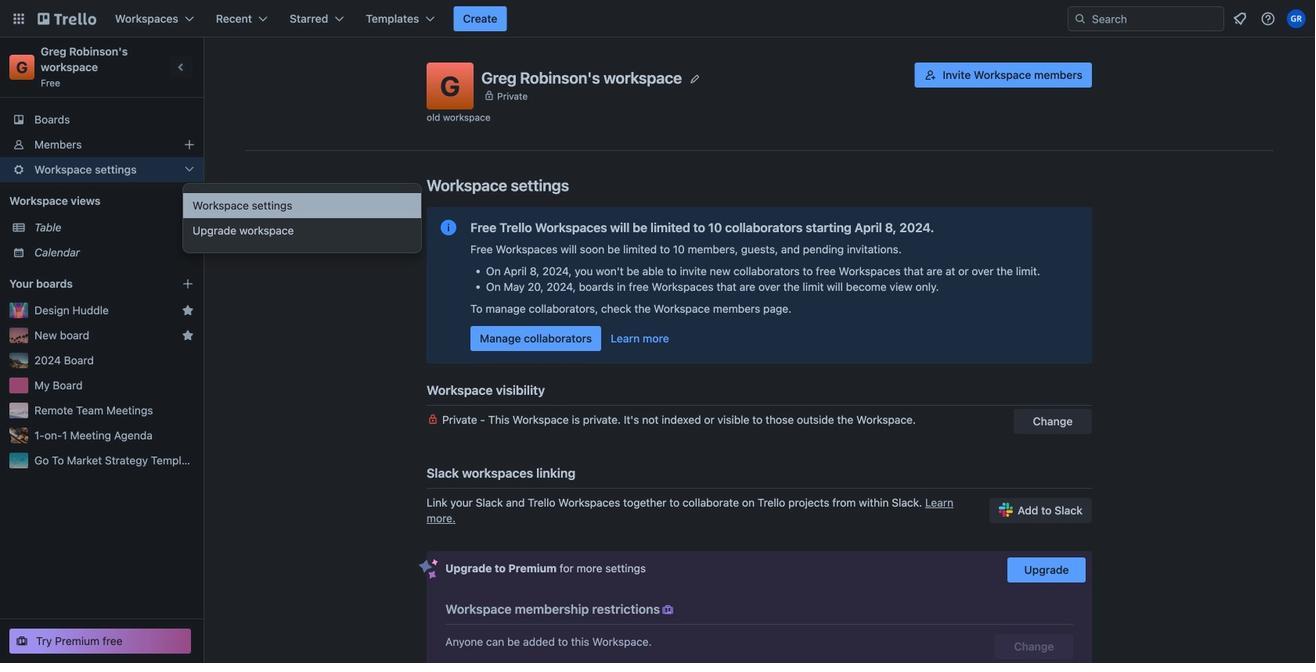Task type: locate. For each thing, give the bounding box(es) containing it.
1 vertical spatial starred icon image
[[182, 330, 194, 342]]

sparkle image
[[419, 560, 438, 580]]

open information menu image
[[1260, 11, 1276, 27]]

back to home image
[[38, 6, 96, 31]]

add board image
[[182, 278, 194, 290]]

search image
[[1074, 13, 1087, 25]]

greg robinson (gregrobinson96) image
[[1287, 9, 1306, 28]]

0 vertical spatial starred icon image
[[182, 305, 194, 317]]

your boards with 7 items element
[[9, 275, 158, 294]]

starred icon image
[[182, 305, 194, 317], [182, 330, 194, 342]]

2 starred icon image from the top
[[182, 330, 194, 342]]



Task type: describe. For each thing, give the bounding box(es) containing it.
Search field
[[1068, 6, 1224, 31]]

sm image
[[660, 603, 676, 618]]

1 starred icon image from the top
[[182, 305, 194, 317]]

primary element
[[0, 0, 1315, 38]]

0 notifications image
[[1231, 9, 1249, 28]]

workspace navigation collapse icon image
[[171, 56, 193, 78]]



Task type: vqa. For each thing, say whether or not it's contained in the screenshot.
Starred Icon
yes



